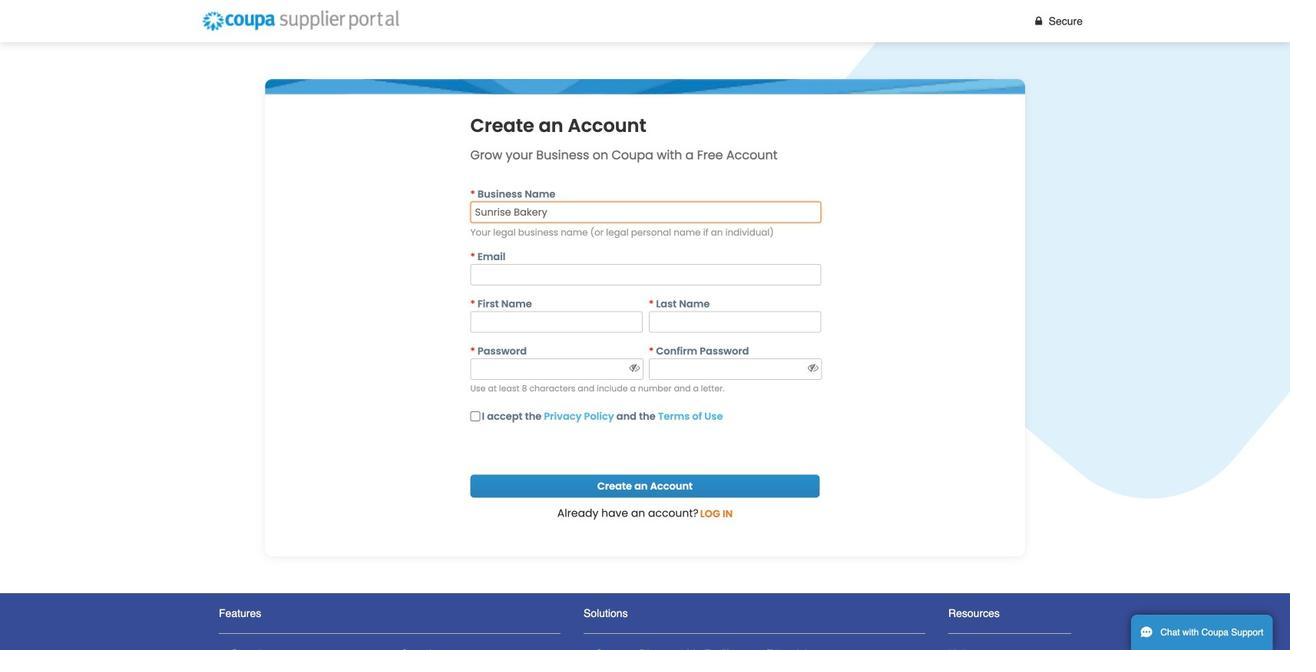 Task type: vqa. For each thing, say whether or not it's contained in the screenshot.
fw icon to the left
yes



Task type: describe. For each thing, give the bounding box(es) containing it.
1 horizontal spatial fw image
[[1032, 16, 1046, 27]]

fw image
[[807, 363, 820, 373]]



Task type: locate. For each thing, give the bounding box(es) containing it.
0 vertical spatial fw image
[[1032, 16, 1046, 27]]

None password field
[[470, 359, 643, 380], [649, 359, 822, 380], [470, 359, 643, 380], [649, 359, 822, 380]]

None text field
[[470, 202, 821, 223], [649, 311, 821, 333], [470, 202, 821, 223], [649, 311, 821, 333]]

1 vertical spatial fw image
[[628, 363, 641, 373]]

fw image
[[1032, 16, 1046, 27], [628, 363, 641, 373]]

None checkbox
[[470, 412, 480, 422]]

None text field
[[470, 264, 821, 286], [470, 311, 643, 333], [470, 264, 821, 286], [470, 311, 643, 333]]

coupa supplier portal image
[[195, 4, 406, 38]]

0 horizontal spatial fw image
[[628, 363, 641, 373]]



